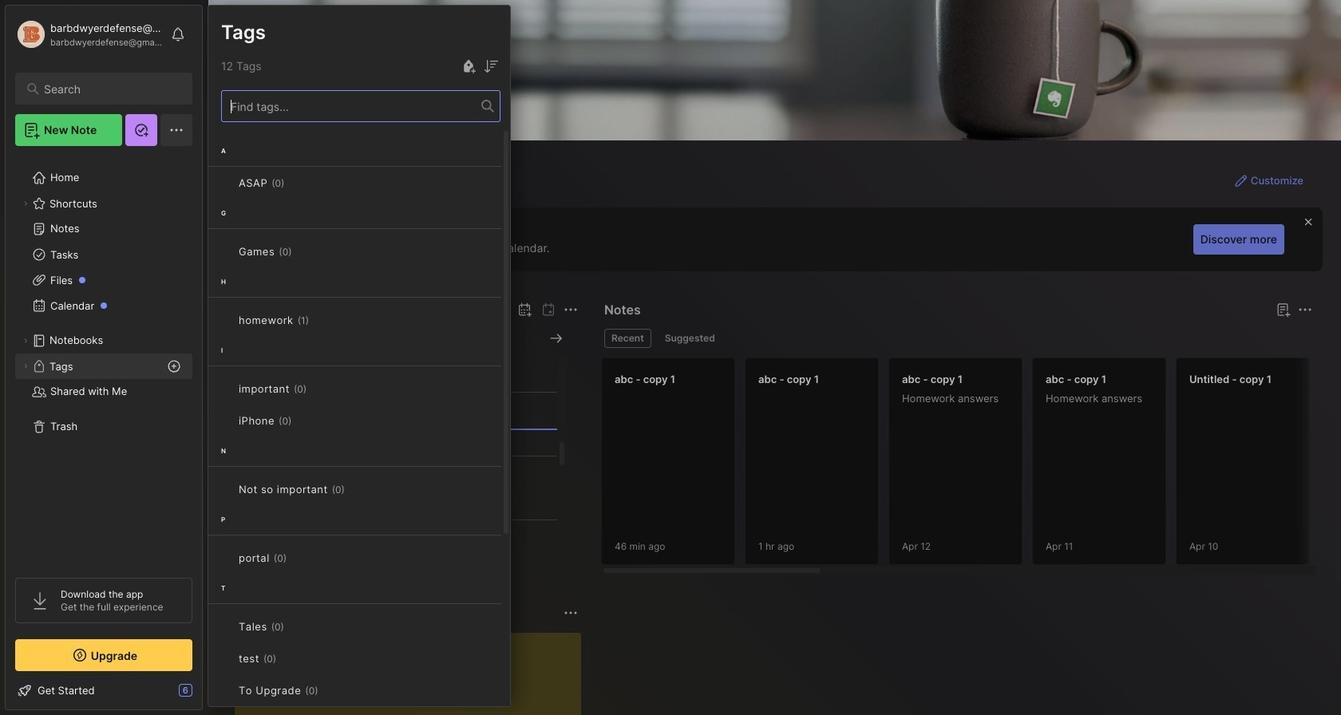 Task type: describe. For each thing, give the bounding box(es) containing it.
new evernote calendar event image
[[515, 300, 534, 319]]

1 horizontal spatial tag actions image
[[309, 314, 335, 327]]

main element
[[0, 0, 208, 715]]

Sort field
[[481, 57, 501, 76]]

1 tab from the left
[[604, 329, 651, 348]]

Account field
[[15, 18, 163, 50]]

Start writing… text field
[[248, 633, 581, 715]]

none search field inside main element
[[44, 79, 178, 98]]

1 horizontal spatial row group
[[601, 358, 1341, 575]]



Task type: locate. For each thing, give the bounding box(es) containing it.
tag actions image
[[309, 314, 335, 327], [276, 652, 302, 665]]

None search field
[[44, 79, 178, 98]]

Search text field
[[44, 81, 178, 97]]

tree inside main element
[[6, 156, 202, 564]]

create new tag image
[[459, 57, 478, 76]]

Tag actions field
[[285, 175, 310, 191], [292, 244, 317, 260], [309, 312, 335, 328], [292, 413, 317, 429], [284, 619, 310, 635], [276, 651, 302, 667]]

0 vertical spatial tag actions image
[[309, 314, 335, 327]]

1 vertical spatial tag actions image
[[276, 652, 302, 665]]

expand notebooks image
[[21, 336, 30, 346]]

expand tags image
[[21, 362, 30, 371]]

tree
[[6, 156, 202, 564]]

Help and Learning task checklist field
[[6, 678, 202, 703]]

2 tab from the left
[[658, 329, 722, 348]]

Find tags… text field
[[222, 95, 481, 117]]

0 horizontal spatial tab
[[604, 329, 651, 348]]

0 horizontal spatial row group
[[208, 135, 510, 715]]

sort options image
[[481, 57, 501, 76]]

tag actions image
[[285, 176, 310, 189], [292, 245, 317, 258], [292, 414, 317, 427], [284, 620, 310, 633]]

row group
[[208, 135, 510, 715], [601, 358, 1341, 575]]

0 horizontal spatial tag actions image
[[276, 652, 302, 665]]

click to collapse image
[[202, 686, 214, 705]]

1 horizontal spatial tab
[[658, 329, 722, 348]]

tab
[[604, 329, 651, 348], [658, 329, 722, 348]]

tab list
[[604, 329, 1310, 348]]



Task type: vqa. For each thing, say whether or not it's contained in the screenshot.
Share
no



